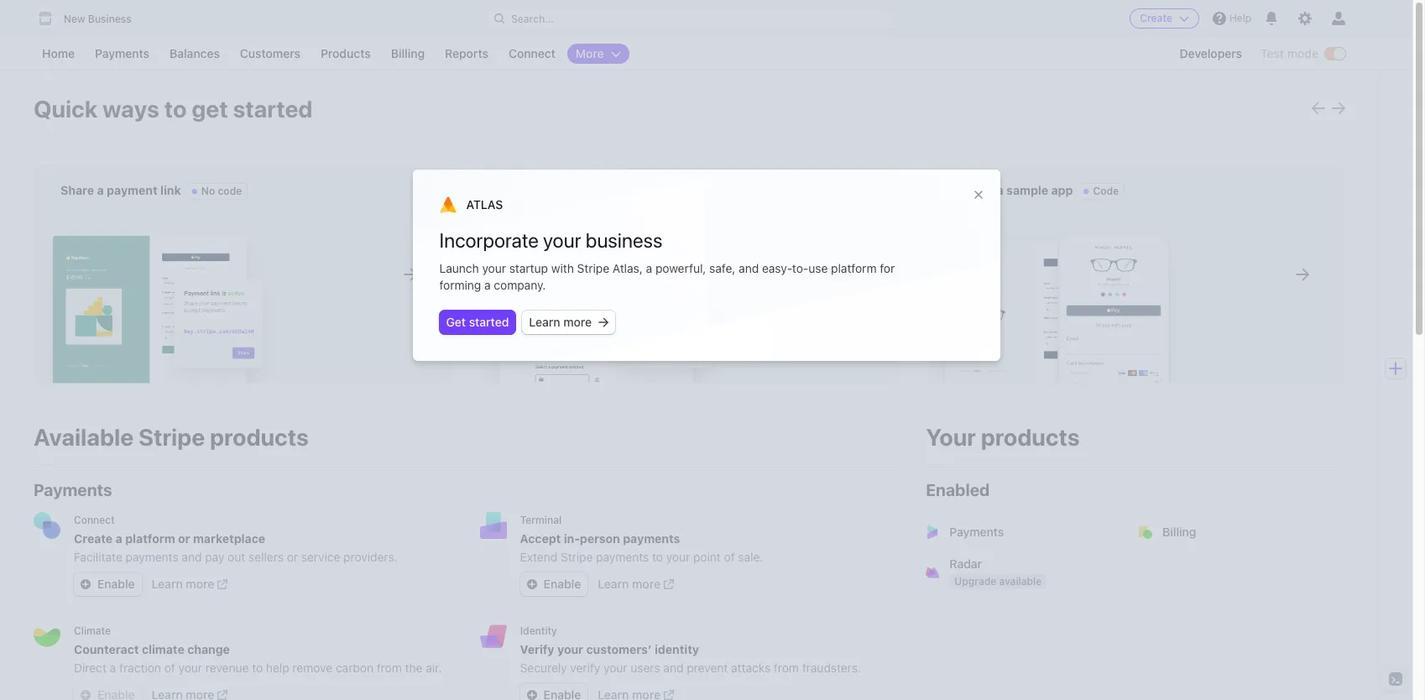Task type: describe. For each thing, give the bounding box(es) containing it.
of inside climate counteract climate change direct a fraction of your revenue to help remove carbon from the air.
[[164, 661, 175, 675]]

safe,
[[709, 261, 736, 275]]

remove
[[292, 661, 333, 675]]

business
[[88, 13, 132, 25]]

payments for extend stripe payments to your point of sale.
[[596, 550, 649, 564]]

new
[[64, 13, 85, 25]]

more
[[576, 46, 604, 60]]

extend
[[520, 550, 558, 564]]

learn more for facilitate payments and pay out sellers or service providers.
[[152, 577, 214, 591]]

1 horizontal spatial more
[[563, 315, 592, 329]]

get
[[192, 95, 228, 123]]

svg image down 'launch your startup with stripe atlas, a powerful, safe, and easy-to-use platform for forming a company.' at the top of page
[[599, 317, 609, 327]]

create inside button
[[1140, 12, 1173, 24]]

out inside connect create a platform or marketplace facilitate payments and pay out sellers or service providers.
[[228, 550, 245, 564]]

your up verify
[[557, 642, 584, 656]]

1 vertical spatial stripe
[[139, 423, 205, 451]]

get started
[[446, 315, 509, 329]]

learn more link for extend stripe payments to your point of sale.
[[598, 576, 674, 593]]

send an invoice
[[507, 183, 597, 197]]

0 horizontal spatial billing link
[[383, 44, 433, 64]]

attacks
[[731, 661, 771, 675]]

balances
[[170, 46, 220, 60]]

climate
[[142, 642, 184, 656]]

available
[[999, 575, 1042, 588]]

terminal accept in-person payments extend stripe payments to your point of sale.
[[520, 514, 763, 564]]

a right atlas,
[[646, 261, 652, 275]]

products link
[[312, 44, 379, 64]]

code for send an invoice
[[634, 185, 658, 197]]

learn for facilitate payments and pay out sellers or service providers.
[[152, 577, 183, 591]]

customers link
[[232, 44, 309, 64]]

no for share a payment link
[[201, 185, 215, 197]]

balances link
[[161, 44, 228, 64]]

more button
[[567, 44, 629, 64]]

and for atlas,
[[739, 261, 759, 275]]

no code for share a payment link
[[201, 185, 242, 197]]

ways
[[102, 95, 159, 123]]

connect for connect
[[509, 46, 556, 60]]

to inside terminal accept in-person payments extend stripe payments to your point of sale.
[[652, 550, 663, 564]]

mode
[[1287, 46, 1319, 60]]

for
[[880, 261, 895, 275]]

a right forming
[[484, 278, 491, 292]]

enable link for stripe
[[520, 573, 588, 596]]

easy-
[[762, 261, 792, 275]]

fraction
[[119, 661, 161, 675]]

change
[[187, 642, 230, 656]]

your inside 'launch your startup with stripe atlas, a powerful, safe, and easy-to-use platform for forming a company.'
[[482, 261, 506, 275]]

products
[[321, 46, 371, 60]]

pay
[[205, 550, 224, 564]]

securely
[[520, 661, 567, 675]]

and for securely
[[664, 661, 684, 675]]

from inside climate counteract climate change direct a fraction of your revenue to help remove carbon from the air.
[[377, 661, 402, 675]]

enable for stripe
[[544, 577, 581, 591]]

use
[[809, 261, 828, 275]]

users
[[631, 661, 660, 675]]

verify
[[520, 642, 555, 656]]

launch your startup with stripe atlas, a powerful, safe, and easy-to-use platform for forming a company.
[[439, 261, 895, 292]]

with
[[551, 261, 574, 275]]

2 products from the left
[[981, 423, 1080, 451]]

enable for facilitate
[[97, 577, 135, 591]]

sale.
[[738, 550, 763, 564]]

0 vertical spatial or
[[178, 531, 190, 546]]

shift section content right image
[[1332, 101, 1346, 115]]

stripe inside terminal accept in-person payments extend stripe payments to your point of sale.
[[561, 550, 593, 564]]

get started button
[[439, 311, 516, 334]]

radar upgrade available
[[950, 557, 1042, 588]]

a left sample
[[997, 183, 1004, 197]]

0 horizontal spatial payments link
[[87, 44, 158, 64]]

reports link
[[437, 44, 497, 64]]

svg image for facilitate payments and pay out sellers or service providers.
[[81, 579, 91, 589]]

developers
[[1180, 46, 1242, 60]]

verify
[[570, 661, 600, 675]]

quick ways to get started
[[34, 95, 313, 123]]

1 products from the left
[[210, 423, 309, 451]]

of inside terminal accept in-person payments extend stripe payments to your point of sale.
[[724, 550, 735, 564]]

1 vertical spatial payments link
[[916, 512, 1133, 552]]

learn for extend stripe payments to your point of sale.
[[598, 577, 629, 591]]

counteract
[[74, 642, 139, 656]]

to inside climate counteract climate change direct a fraction of your revenue to help remove carbon from the air.
[[252, 661, 263, 675]]

and inside connect create a platform or marketplace facilitate payments and pay out sellers or service providers.
[[182, 550, 202, 564]]

0 vertical spatial payments
[[95, 46, 149, 60]]

no for send an invoice
[[617, 185, 631, 197]]

connect link
[[500, 44, 564, 64]]

upgrade
[[955, 575, 997, 588]]

radar
[[950, 557, 982, 571]]

climate
[[74, 625, 111, 637]]

a right share
[[97, 183, 104, 197]]

learn more for extend stripe payments to your point of sale.
[[598, 577, 661, 591]]

your
[[926, 423, 976, 451]]

your products
[[926, 423, 1080, 451]]

new business
[[64, 13, 132, 25]]

help
[[266, 661, 289, 675]]

payment
[[107, 183, 158, 197]]

invoice
[[556, 183, 597, 197]]

test
[[1261, 46, 1284, 60]]

search…
[[511, 12, 554, 25]]

launch
[[439, 261, 479, 275]]

share
[[60, 183, 94, 197]]

point
[[693, 550, 721, 564]]

code for share a payment link
[[218, 185, 242, 197]]

identity
[[655, 642, 699, 656]]

to-
[[792, 261, 809, 275]]

an
[[539, 183, 553, 197]]

more for extend stripe payments to your point of sale.
[[632, 577, 661, 591]]



Task type: locate. For each thing, give the bounding box(es) containing it.
0 horizontal spatial and
[[182, 550, 202, 564]]

2 enable from the left
[[544, 577, 581, 591]]

connect inside connect create a platform or marketplace facilitate payments and pay out sellers or service providers.
[[74, 514, 115, 526]]

help
[[1230, 12, 1252, 24]]

1 no from the left
[[201, 185, 215, 197]]

enable link for facilitate
[[74, 573, 142, 596]]

identity
[[520, 625, 557, 637]]

code right link
[[218, 185, 242, 197]]

2 vertical spatial payments
[[950, 525, 1004, 539]]

create up facilitate at bottom
[[74, 531, 113, 546]]

more for facilitate payments and pay out sellers or service providers.
[[186, 577, 214, 591]]

0 vertical spatial connect
[[509, 46, 556, 60]]

or left marketplace
[[178, 531, 190, 546]]

powerful,
[[656, 261, 706, 275]]

1 vertical spatial of
[[164, 661, 175, 675]]

app
[[1051, 183, 1073, 197]]

payments up radar
[[950, 525, 1004, 539]]

of left sale.
[[724, 550, 735, 564]]

2 code from the left
[[634, 185, 658, 197]]

0 vertical spatial started
[[233, 95, 313, 123]]

direct
[[74, 661, 107, 675]]

2 horizontal spatial and
[[739, 261, 759, 275]]

to
[[164, 95, 187, 123], [652, 550, 663, 564], [252, 661, 263, 675]]

try out a sample app
[[953, 183, 1073, 197]]

learn more link down pay
[[152, 576, 228, 593]]

1 horizontal spatial and
[[664, 661, 684, 675]]

from inside identity verify your customers' identity securely verify your users and prevent attacks from fraudsters.
[[774, 661, 799, 675]]

learn down company.
[[529, 315, 560, 329]]

1 code from the left
[[218, 185, 242, 197]]

and
[[739, 261, 759, 275], [182, 550, 202, 564], [664, 661, 684, 675]]

billing
[[391, 46, 425, 60], [1163, 525, 1197, 539]]

2 horizontal spatial more
[[632, 577, 661, 591]]

enable down the extend on the left
[[544, 577, 581, 591]]

1 horizontal spatial learn
[[529, 315, 560, 329]]

1 horizontal spatial platform
[[831, 261, 877, 275]]

1 horizontal spatial connect
[[509, 46, 556, 60]]

2 vertical spatial stripe
[[561, 550, 593, 564]]

1 horizontal spatial payments link
[[916, 512, 1133, 552]]

your down incorporate
[[482, 261, 506, 275]]

2 no from the left
[[617, 185, 631, 197]]

and down identity in the bottom of the page
[[664, 661, 684, 675]]

payments for facilitate payments and pay out sellers or service providers.
[[126, 550, 179, 564]]

0 vertical spatial payments link
[[87, 44, 158, 64]]

1 enable link from the left
[[74, 573, 142, 596]]

customers'
[[586, 642, 652, 656]]

1 horizontal spatial enable
[[544, 577, 581, 591]]

reports
[[445, 46, 489, 60]]

payments down available
[[34, 480, 112, 499]]

1 vertical spatial create
[[74, 531, 113, 546]]

code
[[1093, 185, 1119, 197]]

payments
[[95, 46, 149, 60], [34, 480, 112, 499], [950, 525, 1004, 539]]

started
[[233, 95, 313, 123], [469, 315, 509, 329]]

0 horizontal spatial started
[[233, 95, 313, 123]]

and inside identity verify your customers' identity securely verify your users and prevent attacks from fraudsters.
[[664, 661, 684, 675]]

1 vertical spatial started
[[469, 315, 509, 329]]

your down customers'
[[604, 661, 628, 675]]

learn more
[[529, 315, 592, 329], [152, 577, 214, 591], [598, 577, 661, 591]]

0 horizontal spatial enable link
[[74, 573, 142, 596]]

1 horizontal spatial no code
[[617, 185, 658, 197]]

0 horizontal spatial code
[[218, 185, 242, 197]]

atlas,
[[613, 261, 643, 275]]

0 horizontal spatial learn more
[[152, 577, 214, 591]]

1 horizontal spatial billing link
[[1129, 512, 1346, 552]]

home link
[[34, 44, 83, 64]]

and inside 'launch your startup with stripe atlas, a powerful, safe, and easy-to-use platform for forming a company.'
[[739, 261, 759, 275]]

0 horizontal spatial platform
[[125, 531, 175, 546]]

0 horizontal spatial of
[[164, 661, 175, 675]]

terminal
[[520, 514, 562, 526]]

1 horizontal spatial enable link
[[520, 573, 588, 596]]

0 horizontal spatial create
[[74, 531, 113, 546]]

of
[[724, 550, 735, 564], [164, 661, 175, 675]]

1 vertical spatial or
[[287, 550, 298, 564]]

platform left for
[[831, 261, 877, 275]]

Search… search field
[[484, 8, 895, 29]]

incorporate your business
[[439, 228, 663, 252]]

1 horizontal spatial to
[[252, 661, 263, 675]]

1 vertical spatial to
[[652, 550, 663, 564]]

no code for send an invoice
[[617, 185, 658, 197]]

revenue
[[206, 661, 249, 675]]

started down "customers" link
[[233, 95, 313, 123]]

to left point
[[652, 550, 663, 564]]

1 horizontal spatial started
[[469, 315, 509, 329]]

learn more link down with
[[522, 311, 615, 334]]

platform inside connect create a platform or marketplace facilitate payments and pay out sellers or service providers.
[[125, 531, 175, 546]]

1 vertical spatial out
[[228, 550, 245, 564]]

atlas
[[466, 197, 503, 212]]

payments down business
[[95, 46, 149, 60]]

from
[[377, 661, 402, 675], [774, 661, 799, 675]]

0 horizontal spatial enable
[[97, 577, 135, 591]]

1 vertical spatial and
[[182, 550, 202, 564]]

connect
[[509, 46, 556, 60], [74, 514, 115, 526]]

to left get
[[164, 95, 187, 123]]

a up facilitate at bottom
[[116, 531, 122, 546]]

0 horizontal spatial learn
[[152, 577, 183, 591]]

payments inside connect create a platform or marketplace facilitate payments and pay out sellers or service providers.
[[126, 550, 179, 564]]

2 horizontal spatial learn
[[598, 577, 629, 591]]

learn more link for facilitate payments and pay out sellers or service providers.
[[152, 576, 228, 593]]

2 no code from the left
[[617, 185, 658, 197]]

0 horizontal spatial connect
[[74, 514, 115, 526]]

0 vertical spatial platform
[[831, 261, 877, 275]]

no right link
[[201, 185, 215, 197]]

1 horizontal spatial from
[[774, 661, 799, 675]]

1 horizontal spatial or
[[287, 550, 298, 564]]

2 horizontal spatial to
[[652, 550, 663, 564]]

or right sellers
[[287, 550, 298, 564]]

platform left marketplace
[[125, 531, 175, 546]]

2 from from the left
[[774, 661, 799, 675]]

2 horizontal spatial learn more
[[598, 577, 661, 591]]

0 vertical spatial out
[[975, 183, 994, 197]]

providers.
[[343, 550, 398, 564]]

stripe inside 'launch your startup with stripe atlas, a powerful, safe, and easy-to-use platform for forming a company.'
[[577, 261, 610, 275]]

payments link
[[87, 44, 158, 64], [916, 512, 1133, 552]]

no right invoice at left top
[[617, 185, 631, 197]]

1 horizontal spatial out
[[975, 183, 994, 197]]

learn up climate
[[152, 577, 183, 591]]

0 horizontal spatial to
[[164, 95, 187, 123]]

started right get
[[469, 315, 509, 329]]

enable link
[[74, 573, 142, 596], [520, 573, 588, 596]]

your inside terminal accept in-person payments extend stripe payments to your point of sale.
[[666, 550, 690, 564]]

connect down search…
[[509, 46, 556, 60]]

1 vertical spatial platform
[[125, 531, 175, 546]]

identity verify your customers' identity securely verify your users and prevent attacks from fraudsters.
[[520, 625, 861, 675]]

enabled
[[926, 480, 990, 499]]

air.
[[426, 661, 442, 675]]

create up developers link
[[1140, 12, 1173, 24]]

learn more link
[[522, 311, 615, 334], [152, 576, 228, 593], [598, 576, 674, 593]]

person
[[580, 531, 620, 546]]

marketplace
[[193, 531, 265, 546]]

1 vertical spatial billing link
[[1129, 512, 1346, 552]]

svg image for extend stripe payments to your point of sale.
[[527, 579, 537, 589]]

0 horizontal spatial no
[[201, 185, 215, 197]]

your left point
[[666, 550, 690, 564]]

1 vertical spatial billing
[[1163, 525, 1197, 539]]

learn more down with
[[529, 315, 592, 329]]

company.
[[494, 278, 546, 292]]

0 horizontal spatial from
[[377, 661, 402, 675]]

accept
[[520, 531, 561, 546]]

more down pay
[[186, 577, 214, 591]]

out down marketplace
[[228, 550, 245, 564]]

create inside connect create a platform or marketplace facilitate payments and pay out sellers or service providers.
[[74, 531, 113, 546]]

carbon
[[336, 661, 374, 675]]

test mode
[[1261, 46, 1319, 60]]

0 vertical spatial create
[[1140, 12, 1173, 24]]

more down terminal accept in-person payments extend stripe payments to your point of sale.
[[632, 577, 661, 591]]

2 enable link from the left
[[520, 573, 588, 596]]

fraudsters.
[[802, 661, 861, 675]]

0 vertical spatial billing link
[[383, 44, 433, 64]]

share a payment link
[[60, 183, 181, 197]]

1 horizontal spatial code
[[634, 185, 658, 197]]

0 vertical spatial billing
[[391, 46, 425, 60]]

available
[[34, 423, 134, 451]]

toolbar
[[1312, 101, 1346, 117]]

and left pay
[[182, 550, 202, 564]]

0 vertical spatial to
[[164, 95, 187, 123]]

a inside climate counteract climate change direct a fraction of your revenue to help remove carbon from the air.
[[110, 661, 116, 675]]

0 vertical spatial of
[[724, 550, 735, 564]]

1 horizontal spatial billing
[[1163, 525, 1197, 539]]

connect for connect create a platform or marketplace facilitate payments and pay out sellers or service providers.
[[74, 514, 115, 526]]

try
[[953, 183, 972, 197]]

2 vertical spatial and
[[664, 661, 684, 675]]

1 vertical spatial payments
[[34, 480, 112, 499]]

0 horizontal spatial billing
[[391, 46, 425, 60]]

payments link down business
[[87, 44, 158, 64]]

learn more down pay
[[152, 577, 214, 591]]

learn more link down terminal accept in-person payments extend stripe payments to your point of sale.
[[598, 576, 674, 593]]

connect create a platform or marketplace facilitate payments and pay out sellers or service providers.
[[74, 514, 398, 564]]

available stripe products
[[34, 423, 309, 451]]

platform inside 'launch your startup with stripe atlas, a powerful, safe, and easy-to-use platform for forming a company.'
[[831, 261, 877, 275]]

your down change
[[178, 661, 202, 675]]

1 horizontal spatial no
[[617, 185, 631, 197]]

enable link down the extend on the left
[[520, 573, 588, 596]]

1 from from the left
[[377, 661, 402, 675]]

out right try
[[975, 183, 994, 197]]

of down climate
[[164, 661, 175, 675]]

1 horizontal spatial learn more
[[529, 315, 592, 329]]

shift section content left image
[[1312, 101, 1326, 115]]

the
[[405, 661, 423, 675]]

1 no code from the left
[[201, 185, 242, 197]]

svg image for securely verify your users and prevent attacks from fraudsters.
[[527, 690, 537, 700]]

your up with
[[543, 228, 581, 252]]

1 horizontal spatial of
[[724, 550, 735, 564]]

to left help
[[252, 661, 263, 675]]

learn down person
[[598, 577, 629, 591]]

service
[[301, 550, 340, 564]]

0 horizontal spatial products
[[210, 423, 309, 451]]

1 horizontal spatial create
[[1140, 12, 1173, 24]]

code up business
[[634, 185, 658, 197]]

svg image down securely
[[527, 690, 537, 700]]

svg image down the extend on the left
[[527, 579, 537, 589]]

started inside button
[[469, 315, 509, 329]]

payments down person
[[596, 550, 649, 564]]

0 vertical spatial stripe
[[577, 261, 610, 275]]

climate counteract climate change direct a fraction of your revenue to help remove carbon from the air.
[[74, 625, 442, 675]]

quick
[[34, 95, 98, 123]]

link
[[160, 183, 181, 197]]

out
[[975, 183, 994, 197], [228, 550, 245, 564]]

0 horizontal spatial no code
[[201, 185, 242, 197]]

a inside connect create a platform or marketplace facilitate payments and pay out sellers or service providers.
[[116, 531, 122, 546]]

startup
[[509, 261, 548, 275]]

forming
[[439, 278, 481, 292]]

svg image down facilitate at bottom
[[81, 579, 91, 589]]

incorporate
[[439, 228, 539, 252]]

enable link down facilitate at bottom
[[74, 573, 142, 596]]

home
[[42, 46, 75, 60]]

get
[[446, 315, 466, 329]]

no code up business
[[617, 185, 658, 197]]

0 horizontal spatial out
[[228, 550, 245, 564]]

enable down facilitate at bottom
[[97, 577, 135, 591]]

connect up facilitate at bottom
[[74, 514, 115, 526]]

from left the
[[377, 661, 402, 675]]

and right safe, at the top of the page
[[739, 261, 759, 275]]

payments right facilitate at bottom
[[126, 550, 179, 564]]

billing link
[[383, 44, 433, 64], [1129, 512, 1346, 552]]

learn more down terminal accept in-person payments extend stripe payments to your point of sale.
[[598, 577, 661, 591]]

enable
[[97, 577, 135, 591], [544, 577, 581, 591]]

a down counteract
[[110, 661, 116, 675]]

send
[[507, 183, 536, 197]]

1 vertical spatial connect
[[74, 514, 115, 526]]

svg image down direct
[[81, 690, 91, 700]]

0 horizontal spatial more
[[186, 577, 214, 591]]

from right attacks
[[774, 661, 799, 675]]

1 enable from the left
[[97, 577, 135, 591]]

stripe
[[577, 261, 610, 275], [139, 423, 205, 451], [561, 550, 593, 564]]

in-
[[564, 531, 580, 546]]

no code
[[201, 185, 242, 197], [617, 185, 658, 197]]

create button
[[1130, 8, 1199, 29]]

more down with
[[563, 315, 592, 329]]

payments right person
[[623, 531, 680, 546]]

facilitate
[[74, 550, 122, 564]]

prevent
[[687, 661, 728, 675]]

1 horizontal spatial products
[[981, 423, 1080, 451]]

your inside climate counteract climate change direct a fraction of your revenue to help remove carbon from the air.
[[178, 661, 202, 675]]

business
[[586, 228, 663, 252]]

2 vertical spatial to
[[252, 661, 263, 675]]

customers
[[240, 46, 300, 60]]

0 horizontal spatial or
[[178, 531, 190, 546]]

svg image
[[599, 317, 609, 327], [81, 579, 91, 589], [527, 579, 537, 589], [81, 690, 91, 700], [527, 690, 537, 700]]

0 vertical spatial and
[[739, 261, 759, 275]]

help button
[[1206, 5, 1258, 32]]

no code right link
[[201, 185, 242, 197]]

developers link
[[1171, 44, 1251, 64]]

payments link up radar upgrade available
[[916, 512, 1133, 552]]



Task type: vqa. For each thing, say whether or not it's contained in the screenshot.
first from from left
yes



